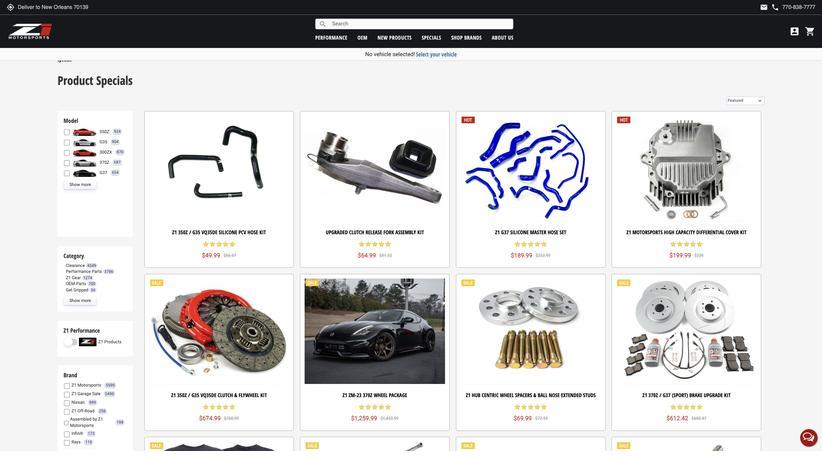 Task type: locate. For each thing, give the bounding box(es) containing it.
motorsports down assembled
[[70, 423, 94, 428]]

gripped
[[74, 288, 88, 292]]

star
[[203, 241, 209, 248], [209, 241, 216, 248], [216, 241, 222, 248], [222, 241, 229, 248], [229, 241, 236, 248], [359, 241, 365, 248], [365, 241, 372, 248], [372, 241, 378, 248], [378, 241, 385, 248], [385, 241, 392, 248], [514, 241, 521, 248], [521, 241, 528, 248], [528, 241, 534, 248], [534, 241, 541, 248], [541, 241, 548, 248], [670, 241, 677, 248], [677, 241, 684, 248], [684, 241, 690, 248], [690, 241, 697, 248], [697, 241, 703, 248], [203, 404, 209, 411], [209, 404, 216, 411], [216, 404, 222, 411], [222, 404, 229, 411], [229, 404, 236, 411], [359, 404, 365, 411], [365, 404, 372, 411], [372, 404, 378, 411], [378, 404, 385, 411], [385, 404, 392, 411], [514, 404, 521, 411], [521, 404, 528, 411], [528, 404, 534, 411], [534, 404, 541, 411], [541, 404, 548, 411], [670, 404, 677, 411], [677, 404, 684, 411], [684, 404, 690, 411], [690, 404, 697, 411], [697, 404, 703, 411]]

kit right flywheel
[[260, 392, 267, 399]]

2 show more from the top
[[69, 298, 91, 303]]

1 horizontal spatial specials
[[96, 72, 133, 89]]

0 horizontal spatial clutch
[[218, 392, 233, 399]]

show down the infiniti g37 coupe sedan convertible v36 cv36 hv36 skyline 2008 2009 2010 2011 2012 2013 3.7l vq37vhr z1 motorsports image
[[69, 182, 80, 187]]

capacity
[[676, 229, 695, 236]]

$189.99 $233.99
[[511, 252, 551, 259]]

vq35de up "$49.99"
[[202, 229, 217, 236]]

& left ball
[[534, 392, 537, 399]]

vq35de for silicone
[[202, 229, 217, 236]]

show more for model
[[69, 182, 91, 187]]

performance up 'z1 products'
[[70, 326, 100, 334]]

motorsports up z1 garage sale
[[77, 383, 101, 388]]

350z for z1 350z / g35 vq35de silicone pcv hose kit
[[178, 229, 188, 236]]

g35 for z1 350z / g35 vq35de silicone pcv hose kit
[[193, 229, 200, 236]]

0 horizontal spatial silicone
[[219, 229, 237, 236]]

star star star star star for kit
[[359, 241, 392, 248]]

0 vertical spatial parts
[[92, 269, 102, 274]]

0 horizontal spatial hose
[[248, 229, 258, 236]]

hose left set
[[548, 229, 559, 236]]

selected!
[[393, 51, 415, 58]]

star star star star star up the $1,259.99 $1,459.99
[[359, 404, 392, 411]]

2 show from the top
[[69, 298, 80, 303]]

infiniti g35 coupe sedan v35 v36 skyline 2003 2004 2005 2006 2007 2008 3.5l vq35de revup rev up vq35hr z1 motorsports image
[[71, 138, 98, 146]]

nissan 350z z33 2003 2004 2005 2006 2007 2008 2009 vq35de 3.5l revup rev up vq35hr nismo z1 motorsports image
[[71, 128, 98, 136]]

1 vertical spatial vq35de
[[201, 392, 217, 399]]

2 vertical spatial g37
[[663, 392, 671, 399]]

0 vertical spatial clutch
[[349, 229, 364, 236]]

1 horizontal spatial 370z
[[363, 392, 373, 399]]

0 vertical spatial show more
[[69, 182, 91, 187]]

star star star star star up $612.42 $680.47 at the right bottom of the page
[[670, 404, 703, 411]]

1 horizontal spatial &
[[534, 392, 537, 399]]

centric
[[482, 392, 499, 399]]

parts up gripped
[[76, 281, 86, 286]]

z1 inside assembled by z1 motorsports
[[98, 417, 103, 422]]

silicone
[[219, 229, 237, 236], [510, 229, 529, 236]]

2 & from the left
[[534, 392, 537, 399]]

z1 for z1 350z / g35 vq35de silicone pcv hose kit
[[172, 229, 177, 236]]

1 horizontal spatial oem
[[358, 34, 368, 41]]

1 horizontal spatial clutch
[[349, 229, 364, 236]]

/
[[189, 229, 191, 236], [188, 392, 190, 399], [660, 392, 662, 399]]

0 horizontal spatial wheel
[[374, 392, 388, 399]]

vq35de for clutch
[[201, 392, 217, 399]]

show more button
[[64, 180, 96, 189], [64, 297, 96, 305]]

0 horizontal spatial &
[[234, 392, 237, 399]]

2 horizontal spatial 370z
[[649, 392, 658, 399]]

phone
[[772, 3, 780, 11]]

star star star star star for cover
[[670, 241, 703, 248]]

star star star star star up the $674.99 $708.99
[[203, 404, 236, 411]]

kit right upgrade at the bottom of the page
[[724, 392, 731, 399]]

0 vertical spatial vq35de
[[202, 229, 217, 236]]

2 more from the top
[[81, 298, 91, 303]]

star star star star star
[[203, 241, 236, 248], [359, 241, 392, 248], [514, 241, 548, 248], [670, 241, 703, 248], [203, 404, 236, 411], [359, 404, 392, 411], [514, 404, 548, 411], [670, 404, 703, 411]]

z1 370z / g37 (sport) brake upgrade kit
[[643, 392, 731, 399]]

z1 inside category clearance 4549 performance parts 3786 z1 gear 1274 oem parts 700 get gripped 54
[[66, 275, 71, 280]]

370z left (sport) at the bottom
[[649, 392, 658, 399]]

show for category
[[69, 298, 80, 303]]

1 more from the top
[[81, 182, 91, 187]]

z1 for z1 g37 silicone master hose set
[[495, 229, 500, 236]]

show more down gripped
[[69, 298, 91, 303]]

370z down 300zx on the left
[[100, 160, 109, 165]]

vehicle right 'your'
[[442, 51, 457, 58]]

performance
[[66, 269, 91, 274], [70, 326, 100, 334]]

1 vertical spatial clutch
[[218, 392, 233, 399]]

1 horizontal spatial silicone
[[510, 229, 529, 236]]

1 vertical spatial g37
[[501, 229, 509, 236]]

$228
[[695, 253, 704, 258]]

by
[[93, 417, 97, 422]]

$233.99
[[536, 253, 551, 258]]

more for model
[[81, 182, 91, 187]]

nissan
[[71, 400, 85, 405]]

1 vertical spatial performance
[[70, 326, 100, 334]]

oem up the no
[[358, 34, 368, 41]]

motorsports left high
[[633, 229, 663, 236]]

star star star star star up $64.99 $81.32
[[359, 241, 392, 248]]

$1,259.99
[[351, 415, 377, 422]]

$64.99
[[358, 252, 376, 259]]

motorsports inside assembled by z1 motorsports
[[70, 423, 94, 428]]

1 silicone from the left
[[219, 229, 237, 236]]

1 vertical spatial g35
[[193, 229, 200, 236]]

vehicle right the no
[[374, 51, 391, 58]]

350z
[[100, 129, 109, 134], [178, 229, 188, 236], [177, 392, 187, 399]]

$708.99
[[224, 416, 239, 421]]

performance inside category clearance 4549 performance parts 3786 z1 gear 1274 oem parts 700 get gripped 54
[[66, 269, 91, 274]]

2 horizontal spatial g37
[[663, 392, 671, 399]]

1 vertical spatial parts
[[76, 281, 86, 286]]

kit right assembly
[[418, 229, 424, 236]]

star star star star star up $199.99 $228
[[670, 241, 703, 248]]

None checkbox
[[64, 140, 70, 146], [64, 150, 70, 156], [64, 171, 70, 176], [64, 401, 70, 406], [64, 409, 70, 415], [64, 432, 70, 437], [64, 440, 70, 446], [64, 140, 70, 146], [64, 150, 70, 156], [64, 171, 70, 176], [64, 401, 70, 406], [64, 409, 70, 415], [64, 432, 70, 437], [64, 440, 70, 446]]

687
[[114, 160, 121, 165]]

show for model
[[69, 182, 80, 187]]

sale
[[92, 391, 100, 396]]

Search search field
[[327, 19, 513, 29]]

hose right pcv at the bottom
[[248, 229, 258, 236]]

zm-
[[349, 392, 357, 399]]

1 vertical spatial more
[[81, 298, 91, 303]]

assembled by z1 motorsports
[[70, 417, 103, 428]]

more down gripped
[[81, 298, 91, 303]]

performance up gear
[[66, 269, 91, 274]]

specials
[[422, 34, 441, 41]]

2 silicone from the left
[[510, 229, 529, 236]]

899
[[89, 400, 96, 405]]

370z
[[100, 160, 109, 165], [363, 392, 373, 399], [649, 392, 658, 399]]

0 horizontal spatial 370z
[[100, 160, 109, 165]]

z1 for z1 motorsports high capacity differential cover kit
[[627, 229, 631, 236]]

2 vertical spatial 350z
[[177, 392, 187, 399]]

1 vertical spatial 350z
[[178, 229, 188, 236]]

z1 for z1 off-road
[[71, 409, 76, 414]]

star star star star star up $49.99 $56.97
[[203, 241, 236, 248]]

1 horizontal spatial g37
[[501, 229, 509, 236]]

wheel left spacers
[[500, 392, 514, 399]]

infiniti
[[71, 431, 83, 436]]

1274
[[83, 276, 92, 280]]

show more button down gripped
[[64, 297, 96, 305]]

0 horizontal spatial parts
[[76, 281, 86, 286]]

1 horizontal spatial hose
[[548, 229, 559, 236]]

show more down the infiniti g37 coupe sedan convertible v36 cv36 hv36 skyline 2008 2009 2010 2011 2012 2013 3.7l vq37vhr z1 motorsports image
[[69, 182, 91, 187]]

z1 zm-23 370z wheel package
[[343, 392, 407, 399]]

g37
[[100, 170, 107, 175], [501, 229, 509, 236], [663, 392, 671, 399]]

show more button down the infiniti g37 coupe sedan convertible v36 cv36 hv36 skyline 2008 2009 2010 2011 2012 2013 3.7l vq37vhr z1 motorsports image
[[64, 180, 96, 189]]

nose
[[549, 392, 560, 399]]

0 vertical spatial more
[[81, 182, 91, 187]]

silicone left pcv at the bottom
[[219, 229, 237, 236]]

z1
[[172, 229, 177, 236], [495, 229, 500, 236], [627, 229, 631, 236], [66, 275, 71, 280], [64, 326, 69, 334], [98, 340, 103, 345], [71, 383, 76, 388], [71, 391, 76, 396], [171, 392, 176, 399], [343, 392, 347, 399], [466, 392, 471, 399], [643, 392, 647, 399], [71, 409, 76, 414], [98, 417, 103, 422]]

1 vertical spatial specials
[[96, 72, 133, 89]]

assembly
[[396, 229, 416, 236]]

$69.99 $72.99
[[514, 415, 548, 422]]

wheel left package
[[374, 392, 388, 399]]

oem up get
[[66, 281, 75, 286]]

star star star star star up $69.99 $72.99
[[514, 404, 548, 411]]

mail phone
[[760, 3, 780, 11]]

(sport)
[[672, 392, 688, 399]]

products
[[389, 34, 412, 41]]

kit
[[260, 229, 266, 236], [418, 229, 424, 236], [740, 229, 747, 236], [260, 392, 267, 399], [724, 392, 731, 399]]

1 show from the top
[[69, 182, 80, 187]]

category clearance 4549 performance parts 3786 z1 gear 1274 oem parts 700 get gripped 54
[[64, 252, 113, 292]]

silicone left "master"
[[510, 229, 529, 236]]

0 horizontal spatial vehicle
[[374, 51, 391, 58]]

hub
[[472, 392, 481, 399]]

2 show more button from the top
[[64, 297, 96, 305]]

show down get
[[69, 298, 80, 303]]

z1 for z1 performance
[[64, 326, 69, 334]]

z1 g37 silicone master hose set
[[495, 229, 567, 236]]

0 vertical spatial motorsports
[[633, 229, 663, 236]]

1 horizontal spatial wheel
[[500, 392, 514, 399]]

z1 products
[[98, 340, 122, 345]]

& left flywheel
[[234, 392, 237, 399]]

spacers
[[515, 392, 532, 399]]

star star star star star for set
[[514, 241, 548, 248]]

clutch left flywheel
[[218, 392, 233, 399]]

$612.42
[[667, 415, 689, 422]]

package
[[389, 392, 407, 399]]

1 vertical spatial motorsports
[[77, 383, 101, 388]]

4549
[[87, 263, 96, 268]]

1 show more from the top
[[69, 182, 91, 187]]

star star star star star for brake
[[670, 404, 703, 411]]

$680.47
[[692, 416, 707, 421]]

370z right 23
[[363, 392, 373, 399]]

1 show more button from the top
[[64, 180, 96, 189]]

z1 off-road
[[71, 409, 94, 414]]

$1,459.99
[[381, 416, 399, 421]]

2 vertical spatial g35
[[192, 392, 199, 399]]

shop
[[451, 34, 463, 41]]

350z for z1 350z / g35 vq35de clutch & flywheel kit
[[177, 392, 187, 399]]

1 vertical spatial show more
[[69, 298, 91, 303]]

show more button for model
[[64, 180, 96, 189]]

no vehicle selected! select your vehicle
[[365, 51, 457, 58]]

hose
[[248, 229, 258, 236], [548, 229, 559, 236]]

more down the infiniti g37 coupe sedan convertible v36 cv36 hv36 skyline 2008 2009 2010 2011 2012 2013 3.7l vq37vhr z1 motorsports image
[[81, 182, 91, 187]]

1 vertical spatial show
[[69, 298, 80, 303]]

2 vertical spatial motorsports
[[70, 423, 94, 428]]

1 horizontal spatial vehicle
[[442, 51, 457, 58]]

None checkbox
[[64, 130, 70, 135], [64, 160, 70, 166], [64, 383, 70, 389], [64, 392, 70, 398], [64, 420, 68, 426], [64, 130, 70, 135], [64, 160, 70, 166], [64, 383, 70, 389], [64, 392, 70, 398], [64, 420, 68, 426]]

0 vertical spatial specials
[[58, 56, 72, 63]]

1 vertical spatial oem
[[66, 281, 75, 286]]

0 vertical spatial show
[[69, 182, 80, 187]]

vq35de up the $674.99
[[201, 392, 217, 399]]

parts
[[92, 269, 102, 274], [76, 281, 86, 286]]

0 vertical spatial performance
[[66, 269, 91, 274]]

pcv
[[239, 229, 246, 236]]

set
[[560, 229, 567, 236]]

star star star star star up $189.99 $233.99
[[514, 241, 548, 248]]

master
[[530, 229, 547, 236]]

188
[[117, 420, 123, 425]]

0 horizontal spatial g37
[[100, 170, 107, 175]]

star star star star star for clutch
[[203, 404, 236, 411]]

3786
[[104, 269, 113, 274]]

parts down 4549
[[92, 269, 102, 274]]

0 horizontal spatial oem
[[66, 281, 75, 286]]

0 vertical spatial show more button
[[64, 180, 96, 189]]

clutch
[[349, 229, 364, 236], [218, 392, 233, 399]]

clutch left release
[[349, 229, 364, 236]]

g35 for z1 350z / g35 vq35de clutch & flywheel kit
[[192, 392, 199, 399]]

1 vertical spatial show more button
[[64, 297, 96, 305]]



Task type: describe. For each thing, give the bounding box(es) containing it.
us
[[508, 34, 514, 41]]

/ for z1 350z / g35 vq35de silicone pcv hose kit
[[189, 229, 191, 236]]

more for category
[[81, 298, 91, 303]]

brand
[[64, 371, 77, 379]]

rays
[[71, 440, 81, 445]]

products
[[104, 340, 122, 345]]

about us link
[[492, 34, 514, 41]]

z1 performance
[[64, 326, 100, 334]]

173
[[88, 431, 95, 436]]

product specials
[[58, 72, 133, 89]]

z1 motorsports
[[71, 383, 101, 388]]

product
[[58, 72, 93, 89]]

ball
[[538, 392, 548, 399]]

$72.99
[[535, 416, 548, 421]]

motorsports for z1 motorsports high capacity differential cover kit
[[633, 229, 663, 236]]

z1 for z1 hub centric wheel spacers & ball nose extended studs
[[466, 392, 471, 399]]

specials link
[[422, 34, 441, 41]]

upgraded
[[326, 229, 348, 236]]

z1 for z1 products
[[98, 340, 103, 345]]

z1 for z1 motorsports
[[71, 383, 76, 388]]

oem inside category clearance 4549 performance parts 3786 z1 gear 1274 oem parts 700 get gripped 54
[[66, 281, 75, 286]]

z1 garage sale
[[71, 391, 100, 396]]

z1 hub centric wheel spacers & ball nose extended studs
[[466, 392, 596, 399]]

z1 for z1 370z / g37 (sport) brake upgrade kit
[[643, 392, 647, 399]]

1 hose from the left
[[248, 229, 258, 236]]

shopping_cart
[[805, 26, 816, 37]]

/ for z1 350z / g35 vq35de clutch & flywheel kit
[[188, 392, 190, 399]]

category
[[64, 252, 84, 260]]

off-
[[77, 409, 85, 414]]

2 wheel from the left
[[500, 392, 514, 399]]

road
[[85, 409, 94, 414]]

infiniti g37 coupe sedan convertible v36 cv36 hv36 skyline 2008 2009 2010 2011 2012 2013 3.7l vq37vhr z1 motorsports image
[[71, 169, 98, 177]]

z1 motorsports logo image
[[8, 23, 53, 40]]

flywheel
[[239, 392, 259, 399]]

870
[[117, 150, 123, 155]]

54
[[91, 288, 95, 292]]

account_box link
[[788, 26, 802, 37]]

release
[[366, 229, 382, 236]]

0 vertical spatial 350z
[[100, 129, 109, 134]]

23
[[357, 392, 362, 399]]

star star star star star for package
[[359, 404, 392, 411]]

$49.99
[[202, 252, 220, 259]]

z1 350z / g35 vq35de clutch & flywheel kit
[[171, 392, 267, 399]]

654
[[112, 170, 119, 175]]

kit right pcv at the bottom
[[260, 229, 266, 236]]

performance link
[[315, 34, 348, 41]]

upgraded clutch release fork assembly kit
[[326, 229, 424, 236]]

2490
[[105, 392, 114, 396]]

nissan 300zx z32 1990 1991 1992 1993 1994 1995 1996 vg30dett vg30de twin turbo non turbo z1 motorsports image
[[71, 148, 98, 157]]

$199.99
[[670, 252, 691, 259]]

upgrade
[[704, 392, 723, 399]]

904
[[112, 140, 119, 144]]

$56.97
[[224, 253, 236, 258]]

about us
[[492, 34, 514, 41]]

vehicle inside no vehicle selected! select your vehicle
[[374, 51, 391, 58]]

z1 motorsports high capacity differential cover kit
[[627, 229, 747, 236]]

z1 for z1 350z / g35 vq35de clutch & flywheel kit
[[171, 392, 176, 399]]

$69.99
[[514, 415, 532, 422]]

gear
[[72, 275, 81, 280]]

mail
[[760, 3, 768, 11]]

star star star star star for silicone
[[203, 241, 236, 248]]

model
[[64, 117, 78, 125]]

assembled
[[70, 417, 92, 422]]

studs
[[583, 392, 596, 399]]

performance
[[315, 34, 348, 41]]

show more button for category
[[64, 297, 96, 305]]

get
[[66, 288, 72, 292]]

z1 350z / g35 vq35de silicone pcv hose kit
[[172, 229, 266, 236]]

2 hose from the left
[[548, 229, 559, 236]]

select your vehicle link
[[416, 51, 457, 58]]

$64.99 $81.32
[[358, 252, 392, 259]]

5599
[[106, 383, 115, 388]]

0 horizontal spatial specials
[[58, 56, 72, 63]]

$674.99
[[199, 415, 221, 422]]

account_box
[[790, 26, 800, 37]]

high
[[664, 229, 675, 236]]

110
[[85, 440, 92, 445]]

924
[[114, 129, 121, 134]]

about
[[492, 34, 507, 41]]

0 vertical spatial g35
[[100, 139, 107, 144]]

oem link
[[358, 34, 368, 41]]

$81.32
[[380, 253, 392, 258]]

my_location
[[7, 3, 15, 11]]

1 & from the left
[[234, 392, 237, 399]]

nissan 370z z34 2009 2010 2011 2012 2013 2014 2015 2016 2017 2018 2019 3.7l vq37vhr vhr nismo z1 motorsports image
[[71, 158, 98, 167]]

$49.99 $56.97
[[202, 252, 236, 259]]

search
[[319, 20, 327, 28]]

mail link
[[760, 3, 768, 11]]

0 vertical spatial oem
[[358, 34, 368, 41]]

cover
[[726, 229, 739, 236]]

shopping_cart link
[[804, 26, 816, 37]]

select
[[416, 51, 429, 58]]

$199.99 $228
[[670, 252, 704, 259]]

your
[[430, 51, 440, 58]]

z1 for z1 zm-23 370z wheel package
[[343, 392, 347, 399]]

z1 for z1 garage sale
[[71, 391, 76, 396]]

kit right "cover"
[[740, 229, 747, 236]]

$189.99
[[511, 252, 533, 259]]

0 vertical spatial g37
[[100, 170, 107, 175]]

fork
[[384, 229, 394, 236]]

300zx
[[100, 150, 112, 155]]

show more for category
[[69, 298, 91, 303]]

new products
[[378, 34, 412, 41]]

1 wheel from the left
[[374, 392, 388, 399]]

1 horizontal spatial parts
[[92, 269, 102, 274]]

phone link
[[772, 3, 816, 11]]

256
[[99, 409, 106, 414]]

/ for z1 370z / g37 (sport) brake upgrade kit
[[660, 392, 662, 399]]

star star star star star for &
[[514, 404, 548, 411]]

brands
[[464, 34, 482, 41]]

motorsports for z1 motorsports
[[77, 383, 101, 388]]



Task type: vqa. For each thing, say whether or not it's contained in the screenshot.
ROAD
yes



